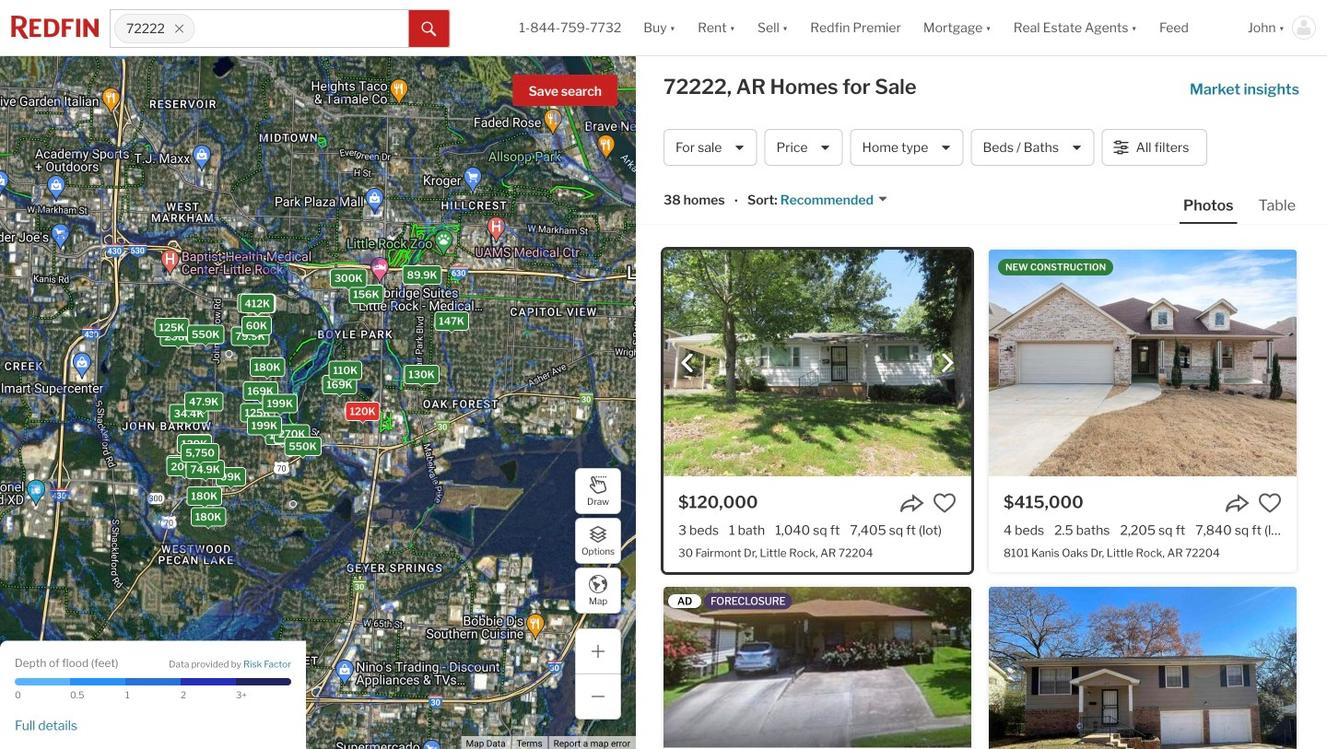 Task type: vqa. For each thing, say whether or not it's contained in the screenshot.
option in What's the best way to contact you? element
no



Task type: describe. For each thing, give the bounding box(es) containing it.
remove 72222 image
[[174, 23, 185, 34]]

map region
[[0, 55, 686, 750]]

photo of 30 fairmont dr, little rock, ar 72204 image
[[664, 250, 972, 477]]

photo of 2717 vancouver dr, little rock, ar 72204 image
[[989, 587, 1297, 750]]

photo of 8101 kanis oaks dr, little rock, ar 72204 image
[[989, 250, 1297, 477]]

google image
[[5, 726, 65, 750]]

favorite button checkbox for "photo of 30 fairmont dr, little rock, ar 72204"
[[933, 491, 957, 515]]



Task type: locate. For each thing, give the bounding box(es) containing it.
favorite button checkbox for photo of 8101 kanis oaks dr, little rock, ar 72204
[[1259, 491, 1283, 515]]

favorite button checkbox
[[933, 491, 957, 515], [1259, 491, 1283, 515]]

submit search image
[[422, 22, 437, 37]]

2 favorite button image from the left
[[1259, 491, 1283, 515]]

0 horizontal spatial favorite button image
[[933, 491, 957, 515]]

1 horizontal spatial favorite button image
[[1259, 491, 1283, 515]]

1 favorite button image from the left
[[933, 491, 957, 515]]

1 favorite button checkbox from the left
[[933, 491, 957, 515]]

previous button image
[[679, 354, 697, 373]]

0 horizontal spatial favorite button checkbox
[[933, 491, 957, 515]]

favorite button image for favorite button option related to photo of 8101 kanis oaks dr, little rock, ar 72204
[[1259, 491, 1283, 515]]

next button image
[[939, 354, 957, 373]]

None search field
[[195, 10, 409, 47]]

1 horizontal spatial favorite button checkbox
[[1259, 491, 1283, 515]]

favorite button image
[[933, 491, 957, 515], [1259, 491, 1283, 515]]

ad element
[[664, 587, 972, 750]]

favorite button image for favorite button option associated with "photo of 30 fairmont dr, little rock, ar 72204"
[[933, 491, 957, 515]]

2 favorite button checkbox from the left
[[1259, 491, 1283, 515]]



